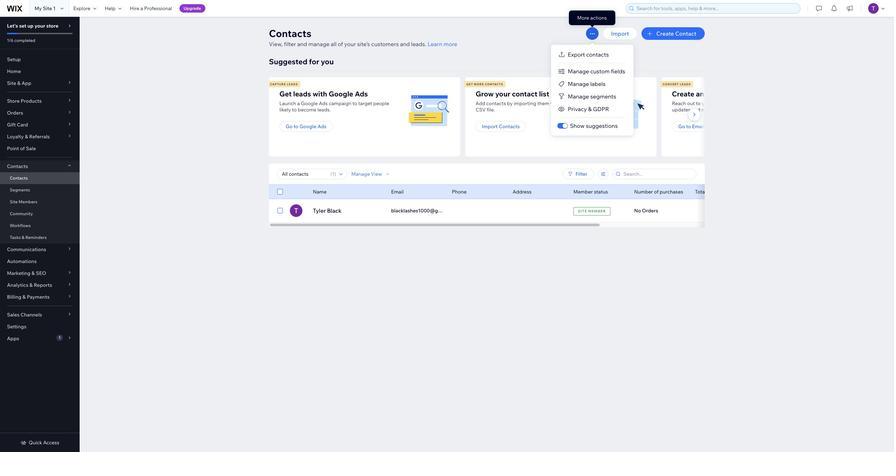 Task type: vqa. For each thing, say whether or not it's contained in the screenshot.
the blog overview.dealer.get subscribers.title IMAGE
no



Task type: describe. For each thing, give the bounding box(es) containing it.
total amount spent
[[696, 189, 739, 195]]

your inside contacts view, filter and manage all of your site's customers and leads. learn more
[[345, 41, 356, 48]]

quick
[[29, 440, 42, 446]]

with inside get leads with google ads launch a google ads campaign to target people likely to become leads.
[[313, 89, 327, 98]]

sale
[[26, 145, 36, 152]]

csv
[[476, 107, 486, 113]]

0 horizontal spatial email
[[391, 189, 404, 195]]

analytics
[[7, 282, 28, 288]]

an
[[696, 89, 705, 98]]

leads for get
[[287, 82, 298, 86]]

contacts inside popup button
[[7, 163, 28, 170]]

segments link
[[0, 184, 80, 196]]

reminders
[[25, 235, 47, 240]]

learn
[[428, 41, 443, 48]]

grow
[[476, 89, 494, 98]]

( 1 )
[[331, 171, 336, 177]]

your inside sidebar element
[[35, 23, 45, 29]]

tyler black image
[[290, 204, 303, 217]]

contacts button
[[0, 160, 80, 172]]

& for privacy
[[589, 106, 592, 113]]

sales
[[7, 312, 19, 318]]

completed
[[14, 38, 35, 43]]

billing & payments
[[7, 294, 50, 300]]

contacts link
[[0, 172, 80, 184]]

sidebar element
[[0, 17, 80, 452]]

site & app button
[[0, 77, 80, 89]]

show suggestions button
[[552, 120, 634, 132]]

by
[[507, 100, 513, 107]]

gift
[[7, 122, 16, 128]]

grow your contact list add contacts by importing them via gmail or a csv file.
[[476, 89, 581, 113]]

target
[[359, 100, 372, 107]]

access
[[43, 440, 59, 446]]

0 vertical spatial google
[[329, 89, 354, 98]]

ads inside button
[[318, 123, 327, 130]]

1 vertical spatial member
[[589, 209, 606, 213]]

contacts inside button
[[499, 123, 520, 130]]

manage for manage view
[[352, 171, 370, 177]]

a inside grow your contact list add contacts by importing them via gmail or a csv file.
[[579, 100, 581, 107]]

filter
[[576, 171, 588, 177]]

reach
[[672, 100, 687, 107]]

or
[[573, 100, 578, 107]]

reports
[[34, 282, 52, 288]]

contacts inside contacts view, filter and manage all of your site's customers and leads. learn more
[[269, 27, 312, 39]]

manage
[[309, 41, 330, 48]]

import contacts
[[482, 123, 520, 130]]

go to google ads
[[286, 123, 327, 130]]

app
[[22, 80, 31, 86]]

list
[[539, 89, 550, 98]]

& for analytics
[[29, 282, 33, 288]]

1 horizontal spatial and
[[400, 41, 410, 48]]

& for loyalty
[[25, 134, 28, 140]]

quick access
[[29, 440, 59, 446]]

you
[[321, 57, 334, 66]]

hire
[[130, 5, 139, 12]]

0 horizontal spatial a
[[140, 5, 143, 12]]

go for create
[[679, 123, 686, 130]]

home link
[[0, 65, 80, 77]]

point of sale link
[[0, 143, 80, 154]]

name
[[313, 189, 327, 195]]

tasks
[[10, 235, 21, 240]]

leads
[[293, 89, 311, 98]]

google inside go to google ads button
[[300, 123, 317, 130]]

home
[[7, 68, 21, 74]]

store products button
[[0, 95, 80, 107]]

manage labels
[[568, 80, 606, 87]]

leads. inside contacts view, filter and manage all of your site's customers and leads. learn more
[[411, 41, 427, 48]]

create for contact
[[657, 30, 675, 37]]

number
[[635, 189, 653, 195]]

gmail
[[558, 100, 572, 107]]

get
[[467, 82, 473, 86]]

gdpr
[[593, 106, 610, 113]]

orders inside popup button
[[7, 110, 23, 116]]

manage custom fields
[[568, 68, 626, 75]]

import for import contacts
[[482, 123, 498, 130]]

view,
[[269, 41, 283, 48]]

number of purchases
[[635, 189, 684, 195]]

segments
[[10, 187, 30, 193]]

black
[[327, 207, 342, 214]]

spent
[[726, 189, 739, 195]]

automations
[[7, 258, 37, 265]]

importing
[[514, 100, 537, 107]]

convert
[[663, 82, 679, 86]]

channels
[[21, 312, 42, 318]]

suggested
[[269, 57, 308, 66]]

show
[[570, 122, 585, 129]]

get more contacts
[[467, 82, 504, 86]]

list containing get leads with google ads
[[268, 77, 856, 157]]

tasks & reminders
[[10, 235, 47, 240]]

sales channels button
[[0, 309, 80, 321]]

manage view button
[[352, 171, 391, 177]]

1 vertical spatial google
[[301, 100, 318, 107]]

subscribers
[[714, 100, 740, 107]]

no
[[635, 208, 641, 214]]

get
[[280, 89, 292, 98]]

convert leads
[[663, 82, 691, 86]]

menu containing export contacts
[[552, 48, 634, 132]]

privacy
[[568, 106, 587, 113]]

suggested for you
[[269, 57, 334, 66]]

1 vertical spatial ads
[[319, 100, 328, 107]]

site & app
[[7, 80, 31, 86]]

manage for manage segments
[[568, 93, 589, 100]]

filter button
[[563, 169, 594, 179]]

more
[[444, 41, 458, 48]]

contacts up segments
[[10, 175, 28, 181]]

site for site member
[[578, 209, 588, 213]]

1 vertical spatial view
[[657, 207, 670, 214]]

point of sale
[[7, 145, 36, 152]]

analytics & reports
[[7, 282, 52, 288]]

automations link
[[0, 255, 80, 267]]



Task type: locate. For each thing, give the bounding box(es) containing it.
learn more button
[[428, 40, 458, 48]]

create contact
[[657, 30, 697, 37]]

& for site
[[17, 80, 20, 86]]

marketing up analytics
[[7, 270, 30, 276]]

0 horizontal spatial leads
[[287, 82, 298, 86]]

upgrade
[[184, 6, 201, 11]]

hire a professional link
[[126, 0, 176, 17]]

explore
[[73, 5, 90, 12]]

& for billing
[[22, 294, 26, 300]]

member down status
[[589, 209, 606, 213]]

site down segments
[[10, 199, 18, 204]]

with right subscribers
[[741, 100, 751, 107]]

manage up or
[[568, 93, 589, 100]]

a right or
[[579, 100, 581, 107]]

go inside go to google ads button
[[286, 123, 293, 130]]

with
[[313, 89, 327, 98], [741, 100, 751, 107]]

1 down settings link
[[59, 336, 61, 340]]

& for tasks
[[22, 235, 24, 240]]

your inside grow your contact list add contacts by importing them via gmail or a csv file.
[[496, 89, 511, 98]]

site down member status
[[578, 209, 588, 213]]

a inside get leads with google ads launch a google ads campaign to target people likely to become leads.
[[297, 100, 300, 107]]

2 leads from the left
[[680, 82, 691, 86]]

total
[[696, 189, 707, 195]]

more actions
[[578, 15, 607, 21]]

1 vertical spatial of
[[20, 145, 25, 152]]

custom
[[591, 68, 610, 75]]

list
[[268, 77, 856, 157]]

of right the all in the left of the page
[[338, 41, 343, 48]]

apps
[[7, 336, 19, 342]]

campaign inside create an email campaign reach out to your subscribers with newsletters, updates and more.
[[726, 89, 759, 98]]

& inside 'dropdown button'
[[32, 270, 35, 276]]

0 vertical spatial with
[[313, 89, 327, 98]]

gift card button
[[0, 119, 80, 131]]

to right out
[[696, 100, 701, 107]]

site right my
[[43, 5, 52, 12]]

help
[[105, 5, 116, 12]]

1 horizontal spatial view
[[657, 207, 670, 214]]

hire a professional
[[130, 5, 172, 12]]

0 vertical spatial view
[[371, 171, 382, 177]]

create contact button
[[642, 27, 705, 40]]

0 vertical spatial ads
[[355, 89, 368, 98]]

a
[[140, 5, 143, 12], [297, 100, 300, 107], [579, 100, 581, 107]]

create inside button
[[657, 30, 675, 37]]

contacts down by
[[499, 123, 520, 130]]

manage up manage segments
[[568, 80, 589, 87]]

1 horizontal spatial marketing
[[706, 123, 730, 130]]

capture
[[270, 82, 286, 86]]

to left target
[[353, 100, 357, 107]]

import for import
[[612, 30, 630, 37]]

2 vertical spatial of
[[655, 189, 659, 195]]

1 horizontal spatial of
[[338, 41, 343, 48]]

contacts
[[587, 51, 609, 58], [487, 100, 506, 107]]

0 horizontal spatial with
[[313, 89, 327, 98]]

capture leads
[[270, 82, 298, 86]]

leads
[[287, 82, 298, 86], [680, 82, 691, 86]]

your inside create an email campaign reach out to your subscribers with newsletters, updates and more.
[[702, 100, 712, 107]]

1 horizontal spatial go
[[679, 123, 686, 130]]

1 vertical spatial orders
[[643, 208, 659, 214]]

email
[[706, 89, 724, 98]]

of for number of purchases
[[655, 189, 659, 195]]

2 horizontal spatial and
[[692, 107, 701, 113]]

ads up target
[[355, 89, 368, 98]]

segments
[[591, 93, 617, 100]]

and right filter
[[297, 41, 307, 48]]

amount
[[708, 189, 725, 195]]

your left site's
[[345, 41, 356, 48]]

a down leads
[[297, 100, 300, 107]]

setup link
[[0, 53, 80, 65]]

& for marketing
[[32, 270, 35, 276]]

ads right become
[[319, 100, 328, 107]]

marketing inside 'dropdown button'
[[7, 270, 30, 276]]

your right up
[[35, 23, 45, 29]]

1 vertical spatial import
[[482, 123, 498, 130]]

to down become
[[294, 123, 299, 130]]

0 vertical spatial leads.
[[411, 41, 427, 48]]

likely
[[280, 107, 291, 113]]

of left sale
[[20, 145, 25, 152]]

leads. inside get leads with google ads launch a google ads campaign to target people likely to become leads.
[[318, 107, 331, 113]]

0 horizontal spatial view
[[371, 171, 382, 177]]

1 vertical spatial leads.
[[318, 107, 331, 113]]

import contacts button
[[476, 121, 526, 132]]

0 horizontal spatial and
[[297, 41, 307, 48]]

marketing down the more.
[[706, 123, 730, 130]]

2 vertical spatial ads
[[318, 123, 327, 130]]

contacts down point of sale
[[7, 163, 28, 170]]

1 horizontal spatial a
[[297, 100, 300, 107]]

member
[[574, 189, 593, 195], [589, 209, 606, 213]]

view link
[[648, 204, 678, 217]]

manage segments
[[568, 93, 617, 100]]

go inside go to email marketing button
[[679, 123, 686, 130]]

go for get
[[286, 123, 293, 130]]

0 vertical spatial import
[[612, 30, 630, 37]]

sales channels
[[7, 312, 42, 318]]

email inside button
[[693, 123, 705, 130]]

contacts inside grow your contact list add contacts by importing them via gmail or a csv file.
[[487, 100, 506, 107]]

analytics & reports button
[[0, 279, 80, 291]]

1 horizontal spatial import
[[612, 30, 630, 37]]

your up by
[[496, 89, 511, 98]]

manage for manage custom fields
[[568, 68, 589, 75]]

marketing & seo
[[7, 270, 46, 276]]

leads. right become
[[318, 107, 331, 113]]

ads down get leads with google ads launch a google ads campaign to target people likely to become leads.
[[318, 123, 327, 130]]

1 horizontal spatial contacts
[[587, 51, 609, 58]]

& right billing
[[22, 294, 26, 300]]

site members link
[[0, 196, 80, 208]]

0 horizontal spatial contacts
[[487, 100, 506, 107]]

1 horizontal spatial with
[[741, 100, 751, 107]]

address
[[513, 189, 532, 195]]

manage inside 'button'
[[568, 93, 589, 100]]

1 vertical spatial create
[[672, 89, 695, 98]]

leads.
[[411, 41, 427, 48], [318, 107, 331, 113]]

contacts inside button
[[587, 51, 609, 58]]

Search... field
[[622, 169, 694, 179]]

create left contact
[[657, 30, 675, 37]]

2 vertical spatial 1
[[59, 336, 61, 340]]

site for site & app
[[7, 80, 16, 86]]

& left seo
[[32, 270, 35, 276]]

import button
[[603, 27, 638, 40]]

leads up the get at top
[[287, 82, 298, 86]]

tyler
[[313, 207, 326, 214]]

suggestions
[[586, 122, 618, 129]]

orders right no
[[643, 208, 659, 214]]

leads right convert
[[680, 82, 691, 86]]

campaign left target
[[329, 100, 352, 107]]

0 horizontal spatial campaign
[[329, 100, 352, 107]]

manage for manage labels
[[568, 80, 589, 87]]

& right loyalty
[[25, 134, 28, 140]]

launch
[[280, 100, 296, 107]]

go down the likely
[[286, 123, 293, 130]]

1/6 completed
[[7, 38, 35, 43]]

leads for create
[[680, 82, 691, 86]]

1 go from the left
[[286, 123, 293, 130]]

0 vertical spatial marketing
[[706, 123, 730, 130]]

1 vertical spatial marketing
[[7, 270, 30, 276]]

site for site members
[[10, 199, 18, 204]]

)
[[335, 171, 336, 177]]

import down 'file.' at the top right of the page
[[482, 123, 498, 130]]

contacts up filter
[[269, 27, 312, 39]]

2 horizontal spatial 1
[[332, 171, 335, 177]]

import up export contacts button at the right top
[[612, 30, 630, 37]]

email down the more.
[[693, 123, 705, 130]]

& inside button
[[589, 106, 592, 113]]

& left reports
[[29, 282, 33, 288]]

email up blacklashes1000@gmail.com
[[391, 189, 404, 195]]

orders down store at top
[[7, 110, 23, 116]]

of for point of sale
[[20, 145, 25, 152]]

marketing inside button
[[706, 123, 730, 130]]

settings link
[[0, 321, 80, 333]]

1 leads from the left
[[287, 82, 298, 86]]

manage view
[[352, 171, 382, 177]]

1 vertical spatial 1
[[332, 171, 335, 177]]

create inside create an email campaign reach out to your subscribers with newsletters, updates and more.
[[672, 89, 695, 98]]

site inside dropdown button
[[7, 80, 16, 86]]

1 vertical spatial email
[[391, 189, 404, 195]]

campaign up subscribers
[[726, 89, 759, 98]]

email
[[693, 123, 705, 130], [391, 189, 404, 195]]

status
[[594, 189, 608, 195]]

contacts view, filter and manage all of your site's customers and leads. learn more
[[269, 27, 458, 48]]

campaign inside get leads with google ads launch a google ads campaign to target people likely to become leads.
[[329, 100, 352, 107]]

manage
[[568, 68, 589, 75], [568, 80, 589, 87], [568, 93, 589, 100], [352, 171, 370, 177]]

people
[[374, 100, 389, 107]]

0 vertical spatial contacts
[[587, 51, 609, 58]]

& inside popup button
[[22, 294, 26, 300]]

1 right my
[[53, 5, 56, 12]]

to right the likely
[[292, 107, 297, 113]]

file.
[[487, 107, 495, 113]]

Unsaved view field
[[280, 169, 329, 179]]

None checkbox
[[278, 207, 283, 215]]

seo
[[36, 270, 46, 276]]

site down home
[[7, 80, 16, 86]]

leads. left learn
[[411, 41, 427, 48]]

and inside create an email campaign reach out to your subscribers with newsletters, updates and more.
[[692, 107, 701, 113]]

contacts
[[269, 27, 312, 39], [499, 123, 520, 130], [7, 163, 28, 170], [10, 175, 28, 181]]

0 vertical spatial orders
[[7, 110, 23, 116]]

0 vertical spatial 1
[[53, 5, 56, 12]]

1 inside sidebar element
[[59, 336, 61, 340]]

ads
[[355, 89, 368, 98], [319, 100, 328, 107], [318, 123, 327, 130]]

community link
[[0, 208, 80, 220]]

manage inside button
[[568, 80, 589, 87]]

a right hire
[[140, 5, 143, 12]]

let's set up your store
[[7, 23, 59, 29]]

loyalty & referrals
[[7, 134, 50, 140]]

of right number
[[655, 189, 659, 195]]

& inside popup button
[[25, 134, 28, 140]]

create up reach
[[672, 89, 695, 98]]

of inside contacts view, filter and manage all of your site's customers and leads. learn more
[[338, 41, 343, 48]]

2 horizontal spatial of
[[655, 189, 659, 195]]

site members
[[10, 199, 37, 204]]

1 horizontal spatial leads
[[680, 82, 691, 86]]

0 vertical spatial campaign
[[726, 89, 759, 98]]

& left gdpr on the right top of the page
[[589, 106, 592, 113]]

and right the customers
[[400, 41, 410, 48]]

contacts
[[485, 82, 504, 86]]

site's
[[357, 41, 370, 48]]

them
[[538, 100, 550, 107]]

tasks & reminders link
[[0, 232, 80, 244]]

0 horizontal spatial 1
[[53, 5, 56, 12]]

None checkbox
[[278, 188, 283, 196]]

& left app
[[17, 80, 20, 86]]

2 horizontal spatial a
[[579, 100, 581, 107]]

contact
[[512, 89, 538, 98]]

2 go from the left
[[679, 123, 686, 130]]

for
[[309, 57, 319, 66]]

tyler black
[[313, 207, 342, 214]]

manage custom fields button
[[552, 65, 634, 78]]

contacts up manage custom fields
[[587, 51, 609, 58]]

0 vertical spatial create
[[657, 30, 675, 37]]

payments
[[27, 294, 50, 300]]

0 horizontal spatial orders
[[7, 110, 23, 116]]

create for an
[[672, 89, 695, 98]]

0 horizontal spatial import
[[482, 123, 498, 130]]

0 vertical spatial member
[[574, 189, 593, 195]]

with inside create an email campaign reach out to your subscribers with newsletters, updates and more.
[[741, 100, 751, 107]]

of inside sidebar element
[[20, 145, 25, 152]]

2 vertical spatial google
[[300, 123, 317, 130]]

0 horizontal spatial of
[[20, 145, 25, 152]]

your
[[35, 23, 45, 29], [345, 41, 356, 48], [496, 89, 511, 98], [702, 100, 712, 107]]

0 vertical spatial email
[[693, 123, 705, 130]]

menu
[[552, 48, 634, 132]]

and left the more.
[[692, 107, 701, 113]]

card
[[17, 122, 28, 128]]

manage right )
[[352, 171, 370, 177]]

workflows
[[10, 223, 31, 228]]

Search for tools, apps, help & more... field
[[635, 3, 799, 13]]

manage segments button
[[552, 90, 634, 103]]

1 vertical spatial campaign
[[329, 100, 352, 107]]

member left status
[[574, 189, 593, 195]]

1 horizontal spatial orders
[[643, 208, 659, 214]]

manage up manage labels
[[568, 68, 589, 75]]

1 right unsaved view field
[[332, 171, 335, 177]]

more
[[474, 82, 484, 86]]

& right tasks
[[22, 235, 24, 240]]

0 horizontal spatial marketing
[[7, 270, 30, 276]]

1 horizontal spatial email
[[693, 123, 705, 130]]

contacts left by
[[487, 100, 506, 107]]

1 horizontal spatial leads.
[[411, 41, 427, 48]]

to down updates
[[687, 123, 691, 130]]

0 horizontal spatial go
[[286, 123, 293, 130]]

of
[[338, 41, 343, 48], [20, 145, 25, 152], [655, 189, 659, 195]]

export contacts button
[[552, 48, 634, 61]]

0 vertical spatial of
[[338, 41, 343, 48]]

0 horizontal spatial leads.
[[318, 107, 331, 113]]

loyalty & referrals button
[[0, 131, 80, 143]]

1 vertical spatial contacts
[[487, 100, 506, 107]]

phone
[[452, 189, 467, 195]]

go
[[286, 123, 293, 130], [679, 123, 686, 130]]

orders button
[[0, 107, 80, 119]]

your down an
[[702, 100, 712, 107]]

manage inside button
[[568, 68, 589, 75]]

to inside create an email campaign reach out to your subscribers with newsletters, updates and more.
[[696, 100, 701, 107]]

to
[[353, 100, 357, 107], [696, 100, 701, 107], [292, 107, 297, 113], [294, 123, 299, 130], [687, 123, 691, 130]]

orders
[[7, 110, 23, 116], [643, 208, 659, 214]]

1 horizontal spatial 1
[[59, 336, 61, 340]]

with right leads
[[313, 89, 327, 98]]

go down updates
[[679, 123, 686, 130]]

1 horizontal spatial campaign
[[726, 89, 759, 98]]

1 vertical spatial with
[[741, 100, 751, 107]]



